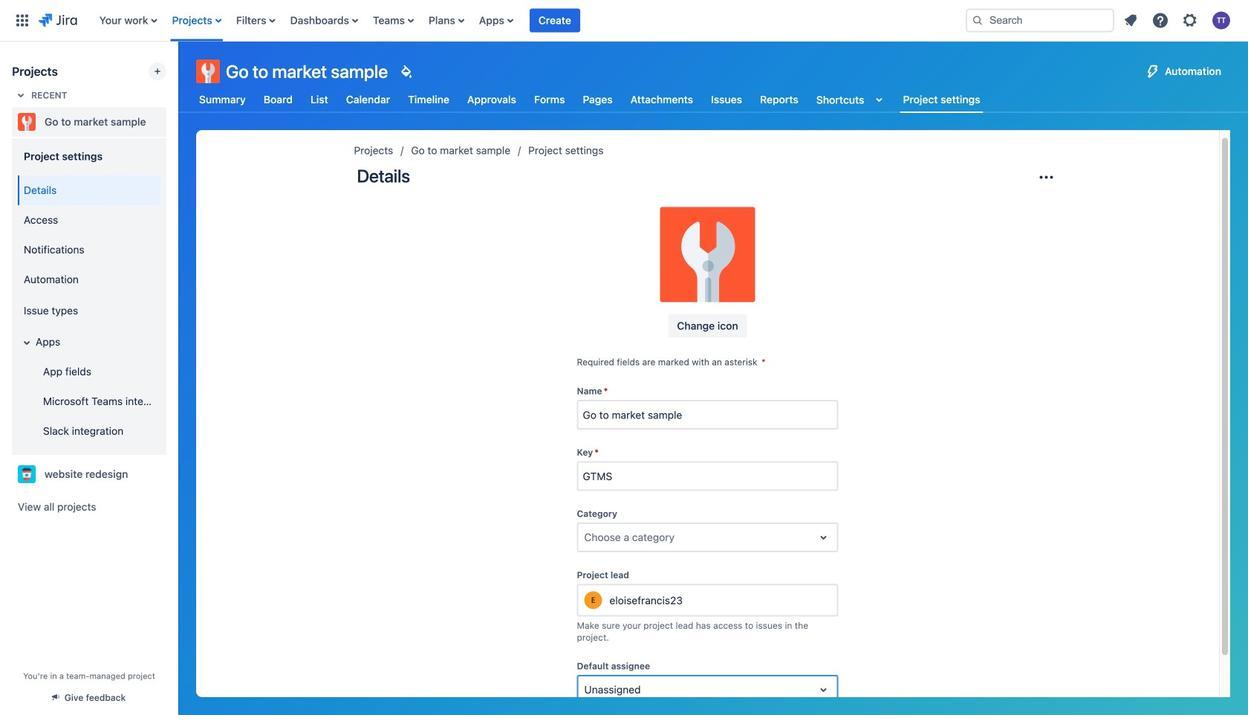 Task type: vqa. For each thing, say whether or not it's contained in the screenshot.
23
no



Task type: describe. For each thing, give the bounding box(es) containing it.
1 open image from the top
[[815, 529, 833, 546]]

more image
[[1038, 168, 1056, 186]]

1 group from the top
[[15, 137, 161, 455]]

automation image
[[1145, 62, 1163, 80]]

add to starred image
[[162, 113, 180, 131]]

expand image
[[18, 334, 36, 352]]

collapse recent projects image
[[12, 86, 30, 104]]

2 open image from the top
[[815, 681, 833, 699]]

sidebar navigation image
[[162, 59, 195, 89]]



Task type: locate. For each thing, give the bounding box(es) containing it.
add to starred image
[[162, 465, 180, 483]]

open image
[[815, 529, 833, 546], [815, 681, 833, 699]]

tab list
[[187, 86, 993, 113]]

appswitcher icon image
[[13, 12, 31, 29]]

0 horizontal spatial list
[[92, 0, 955, 41]]

notifications image
[[1123, 12, 1140, 29]]

jira image
[[39, 12, 77, 29], [39, 12, 77, 29]]

project avatar image
[[661, 207, 756, 302]]

list
[[92, 0, 955, 41], [1118, 7, 1240, 34]]

search image
[[972, 14, 984, 26]]

Search field
[[966, 9, 1115, 32]]

None field
[[579, 402, 837, 428], [579, 463, 837, 490], [579, 402, 837, 428], [579, 463, 837, 490]]

None text field
[[585, 530, 588, 545]]

help image
[[1152, 12, 1170, 29]]

list item
[[530, 0, 581, 41]]

primary element
[[9, 0, 955, 41]]

1 horizontal spatial list
[[1118, 7, 1240, 34]]

1 vertical spatial open image
[[815, 681, 833, 699]]

None search field
[[966, 9, 1115, 32]]

your profile and settings image
[[1213, 12, 1231, 29]]

set project background image
[[397, 62, 415, 80]]

create project image
[[152, 65, 164, 77]]

banner
[[0, 0, 1249, 42]]

2 group from the top
[[15, 171, 161, 451]]

settings image
[[1182, 12, 1200, 29]]

0 vertical spatial open image
[[815, 529, 833, 546]]

group
[[15, 137, 161, 455], [15, 171, 161, 451]]



